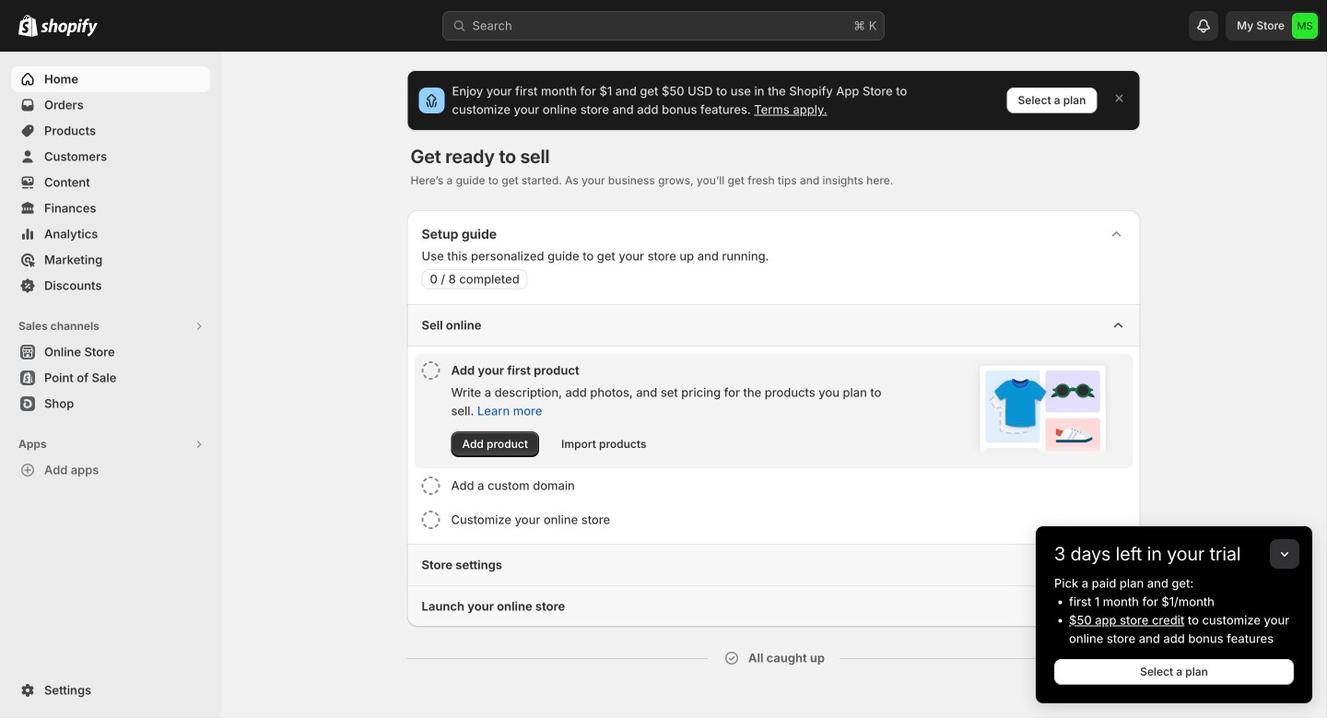 Task type: locate. For each thing, give the bounding box(es) containing it.
shopify image
[[18, 15, 38, 37], [41, 18, 98, 37]]

sell online group
[[407, 304, 1141, 544]]

mark add your first product as done image
[[422, 361, 440, 380]]

guide categories group
[[407, 304, 1141, 627]]

mark add a custom domain as done image
[[422, 477, 440, 495]]



Task type: describe. For each thing, give the bounding box(es) containing it.
0 horizontal spatial shopify image
[[18, 15, 38, 37]]

add a custom domain group
[[414, 469, 1134, 502]]

mark customize your online store as done image
[[422, 511, 440, 529]]

my store image
[[1293, 13, 1318, 39]]

setup guide region
[[407, 210, 1141, 627]]

customize your online store group
[[414, 503, 1134, 537]]

add your first product group
[[414, 354, 1134, 468]]

1 horizontal spatial shopify image
[[41, 18, 98, 37]]



Task type: vqa. For each thing, say whether or not it's contained in the screenshot.
Add a custom domain group
yes



